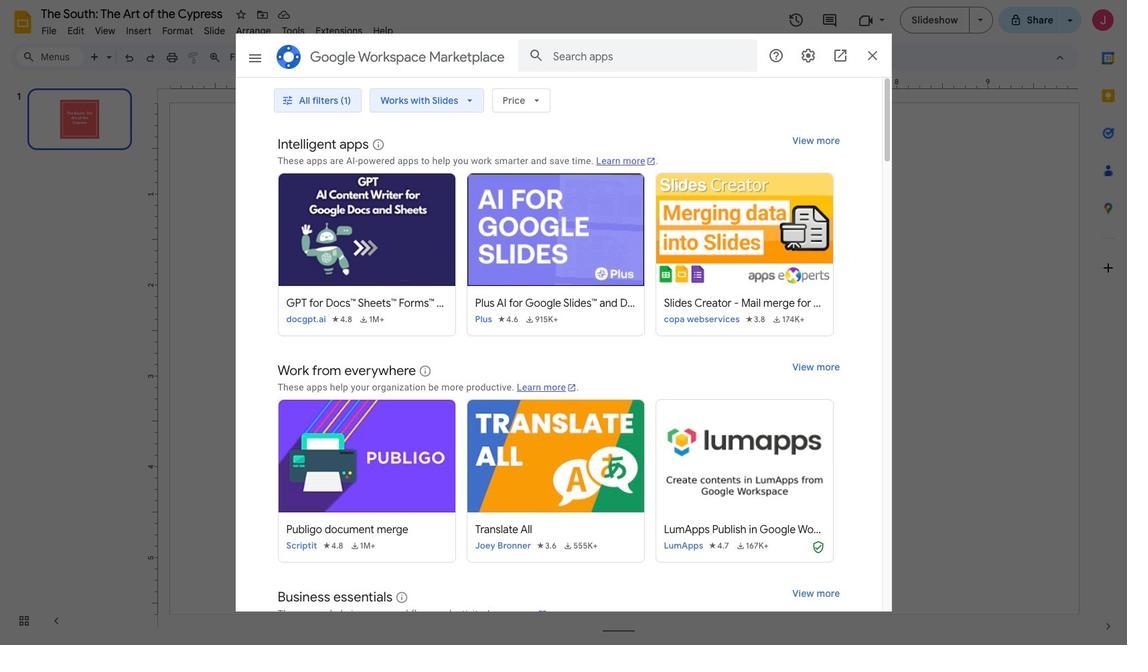 Task type: locate. For each thing, give the bounding box(es) containing it.
application
[[0, 0, 1127, 645]]

Menus field
[[17, 48, 84, 66]]

show all comments image
[[822, 12, 838, 28]]

navigation
[[0, 76, 147, 645]]

text box image
[[309, 51, 323, 64]]

tab list inside menu bar banner
[[1090, 40, 1127, 608]]

tab list
[[1090, 40, 1127, 608]]

move image
[[256, 8, 269, 21]]

zoom image
[[208, 51, 222, 64]]

main toolbar
[[83, 47, 654, 67]]

line image
[[376, 51, 390, 64]]

undo (⌘z) image
[[123, 51, 136, 64]]

menu bar banner
[[0, 0, 1127, 645]]

select (esc) image
[[288, 51, 301, 64]]

add comment (⌘+option+m) image
[[411, 51, 424, 64]]

menu bar
[[36, 17, 399, 40]]

Rename text field
[[36, 5, 230, 21]]

document status: saved to drive. image
[[277, 8, 291, 21]]



Task type: vqa. For each thing, say whether or not it's contained in the screenshot.
Bay Area food vending business radio
no



Task type: describe. For each thing, give the bounding box(es) containing it.
star image
[[234, 8, 248, 21]]

last edit was on october 30, 2023 image
[[789, 12, 805, 28]]

print (⌘p) image
[[165, 51, 179, 64]]

hide the menus (ctrl+shift+f) image
[[1054, 51, 1067, 64]]

share. private to only me. image
[[1010, 14, 1022, 26]]

redo (⌘y) image
[[144, 51, 157, 64]]

new slide (ctrl+m) image
[[88, 51, 102, 64]]

slides home image
[[11, 10, 35, 34]]

menu bar inside menu bar banner
[[36, 17, 399, 40]]

paint format image
[[187, 51, 200, 64]]

Star checkbox
[[232, 5, 251, 24]]



